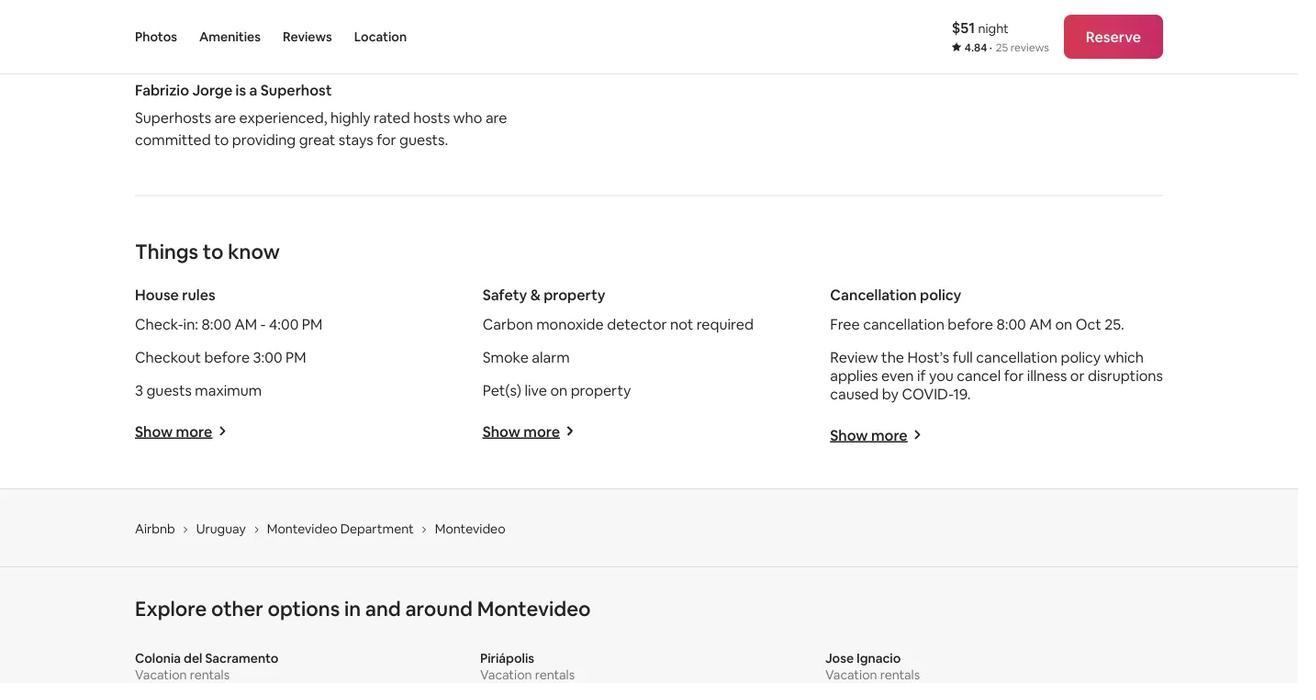 Task type: locate. For each thing, give the bounding box(es) containing it.
before up maximum
[[204, 348, 250, 367]]

montevideo left department in the bottom left of the page
[[267, 520, 338, 537]]

policy down oct
[[1061, 348, 1101, 367]]

show down 3
[[135, 422, 173, 441]]

0 vertical spatial cancellation
[[863, 315, 945, 334]]

1 horizontal spatial show
[[483, 422, 520, 441]]

1 horizontal spatial before
[[948, 315, 993, 334]]

show more button down guests
[[135, 422, 227, 441]]

rules
[[182, 285, 216, 304]]

0 horizontal spatial before
[[204, 348, 250, 367]]

carbon monoxide detector not required
[[483, 315, 754, 334]]

pm
[[302, 315, 323, 334], [286, 348, 306, 367]]

ignacio
[[857, 650, 901, 666]]

for inside review the host's full cancellation policy which applies even if you cancel for illness or disruptions caused by covid-19.
[[1004, 366, 1024, 385]]

0 horizontal spatial show more
[[135, 422, 212, 441]]

show more
[[135, 422, 212, 441], [483, 422, 560, 441], [830, 425, 908, 444]]

things to know
[[135, 239, 280, 265]]

0 vertical spatial to
[[214, 130, 229, 149]]

reserve button
[[1064, 15, 1163, 59]]

safety
[[483, 285, 527, 304]]

show more button for live
[[483, 422, 575, 441]]

maximum
[[195, 381, 262, 400]]

1 vertical spatial pm
[[286, 348, 306, 367]]

8:00 up review the host's full cancellation policy which applies even if you cancel for illness or disruptions caused by covid-19.
[[997, 315, 1026, 334]]

more down 3 guests maximum
[[176, 422, 212, 441]]

2 are from the left
[[486, 108, 507, 127]]

on right live
[[550, 381, 568, 400]]

2 horizontal spatial rentals
[[880, 666, 920, 683]]

2 horizontal spatial show
[[830, 425, 868, 444]]

0 horizontal spatial are
[[214, 108, 236, 127]]

check-in: 8:00 am - 4:00 pm
[[135, 315, 323, 334]]

and
[[365, 595, 401, 621]]

0 horizontal spatial for
[[377, 130, 396, 149]]

pm right 3:00
[[286, 348, 306, 367]]

hosts
[[413, 108, 450, 127]]

cancellation down free cancellation before 8:00 am on oct 25.
[[976, 348, 1058, 367]]

for
[[377, 130, 396, 149], [1004, 366, 1024, 385]]

0 horizontal spatial cancellation
[[863, 315, 945, 334]]

0 vertical spatial property
[[544, 285, 606, 304]]

1 horizontal spatial show more
[[483, 422, 560, 441]]

3 vacation from the left
[[825, 666, 877, 683]]

2 rentals from the left
[[535, 666, 575, 683]]

montevideo department
[[267, 520, 414, 537]]

montevideo department link
[[267, 520, 414, 537]]

review
[[830, 348, 878, 367]]

checkout
[[135, 348, 201, 367]]

on left oct
[[1055, 315, 1073, 334]]

3:00
[[253, 348, 282, 367]]

0 vertical spatial for
[[377, 130, 396, 149]]

1 horizontal spatial cancellation
[[976, 348, 1058, 367]]

2 horizontal spatial vacation
[[825, 666, 877, 683]]

are
[[214, 108, 236, 127], [486, 108, 507, 127]]

on
[[1055, 315, 1073, 334], [550, 381, 568, 400]]

am left oct
[[1030, 315, 1052, 334]]

0 horizontal spatial policy
[[920, 285, 962, 304]]

1 horizontal spatial policy
[[1061, 348, 1101, 367]]

rentals right colonia
[[190, 666, 230, 683]]

1 horizontal spatial show more button
[[483, 422, 575, 441]]

property right live
[[571, 381, 631, 400]]

1 vacation from the left
[[135, 666, 187, 683]]

1 horizontal spatial 8:00
[[997, 315, 1026, 334]]

montevideo
[[267, 520, 338, 537], [435, 520, 506, 537], [477, 595, 591, 621]]

cancellation
[[830, 285, 917, 304]]

0 vertical spatial policy
[[920, 285, 962, 304]]

1 horizontal spatial are
[[486, 108, 507, 127]]

explore other options in and around montevideo
[[135, 595, 591, 621]]

are right who
[[486, 108, 507, 127]]

fabrizio jorge is a superhost superhosts are experienced, highly rated hosts who are committed to providing great stays for guests.
[[135, 81, 507, 149]]

detector
[[607, 315, 667, 334]]

$51
[[952, 18, 975, 37]]

show more button down by
[[830, 425, 922, 444]]

great
[[299, 130, 335, 149]]

for down the rated on the left of the page
[[377, 130, 396, 149]]

jose ignacio vacation rentals
[[825, 650, 920, 683]]

1 vertical spatial policy
[[1061, 348, 1101, 367]]

1 vertical spatial on
[[550, 381, 568, 400]]

explore
[[135, 595, 207, 621]]

0 horizontal spatial show more button
[[135, 422, 227, 441]]

colonia
[[135, 650, 181, 666]]

amenities button
[[199, 0, 261, 73]]

pm right the 4:00
[[302, 315, 323, 334]]

reviews
[[283, 28, 332, 45]]

0 horizontal spatial vacation
[[135, 666, 187, 683]]

0 horizontal spatial rentals
[[190, 666, 230, 683]]

are down jorge
[[214, 108, 236, 127]]

policy inside review the host's full cancellation policy which applies even if you cancel for illness or disruptions caused by covid-19.
[[1061, 348, 1101, 367]]

airbnb link
[[135, 520, 175, 537]]

1 vertical spatial before
[[204, 348, 250, 367]]

check-
[[135, 315, 183, 334]]

1 horizontal spatial rentals
[[535, 666, 575, 683]]

0 horizontal spatial am
[[235, 315, 257, 334]]

show more down caused
[[830, 425, 908, 444]]

-
[[260, 315, 266, 334]]

property up monoxide
[[544, 285, 606, 304]]

0 horizontal spatial show
[[135, 422, 173, 441]]

policy up free cancellation before 8:00 am on oct 25.
[[920, 285, 962, 304]]

vacation inside piriápolis vacation rentals
[[480, 666, 532, 683]]

more right read
[[173, 38, 209, 57]]

more down live
[[524, 422, 560, 441]]

show
[[135, 422, 173, 441], [483, 422, 520, 441], [830, 425, 868, 444]]

which
[[1104, 348, 1144, 367]]

by
[[882, 385, 899, 403]]

not
[[670, 315, 693, 334]]

1 vertical spatial cancellation
[[976, 348, 1058, 367]]

night
[[978, 20, 1009, 36]]

show down pet(s)
[[483, 422, 520, 441]]

stays
[[339, 130, 373, 149]]

to inside fabrizio jorge is a superhost superhosts are experienced, highly rated hosts who are committed to providing great stays for guests.
[[214, 130, 229, 149]]

cancel
[[957, 366, 1001, 385]]

property
[[544, 285, 606, 304], [571, 381, 631, 400]]

the
[[882, 348, 904, 367]]

for left illness
[[1004, 366, 1024, 385]]

0 horizontal spatial 8:00
[[202, 315, 231, 334]]

3 rentals from the left
[[880, 666, 920, 683]]

free cancellation before 8:00 am on oct 25.
[[830, 315, 1125, 334]]

show for pet(s)
[[483, 422, 520, 441]]

policy
[[920, 285, 962, 304], [1061, 348, 1101, 367]]

piriápolis vacation rentals
[[480, 650, 575, 683]]

25
[[996, 40, 1008, 55]]

25.
[[1105, 315, 1125, 334]]

alarm
[[532, 348, 570, 367]]

0 vertical spatial on
[[1055, 315, 1073, 334]]

full
[[953, 348, 973, 367]]

host's
[[908, 348, 950, 367]]

oct
[[1076, 315, 1102, 334]]

to left providing
[[214, 130, 229, 149]]

show down caused
[[830, 425, 868, 444]]

show more button down live
[[483, 422, 575, 441]]

even
[[881, 366, 914, 385]]

1 horizontal spatial for
[[1004, 366, 1024, 385]]

rentals right piriápolis
[[535, 666, 575, 683]]

rentals right jose
[[880, 666, 920, 683]]

1 horizontal spatial am
[[1030, 315, 1052, 334]]

montevideo up around
[[435, 520, 506, 537]]

1 horizontal spatial vacation
[[480, 666, 532, 683]]

before up full
[[948, 315, 993, 334]]

more down by
[[871, 425, 908, 444]]

to left know at the top left
[[203, 239, 224, 265]]

8:00 right in:
[[202, 315, 231, 334]]

cancellation down cancellation policy
[[863, 315, 945, 334]]

other
[[211, 595, 263, 621]]

2 vacation from the left
[[480, 666, 532, 683]]

more inside button
[[173, 38, 209, 57]]

read more button
[[135, 37, 209, 59]]

show more for guests
[[135, 422, 212, 441]]

to
[[214, 130, 229, 149], [203, 239, 224, 265]]

am left - on the top
[[235, 315, 257, 334]]

show more down live
[[483, 422, 560, 441]]

if
[[917, 366, 926, 385]]

show more down guests
[[135, 422, 212, 441]]

show more button
[[135, 422, 227, 441], [483, 422, 575, 441], [830, 425, 922, 444]]

free
[[830, 315, 860, 334]]

applies
[[830, 366, 878, 385]]

1 rentals from the left
[[190, 666, 230, 683]]

1 vertical spatial for
[[1004, 366, 1024, 385]]



Task type: describe. For each thing, give the bounding box(es) containing it.
pet(s)
[[483, 381, 522, 400]]

safety & property
[[483, 285, 606, 304]]

2 horizontal spatial show more
[[830, 425, 908, 444]]

1 8:00 from the left
[[202, 315, 231, 334]]

in:
[[183, 315, 198, 334]]

know
[[228, 239, 280, 265]]

a
[[249, 81, 257, 99]]

house
[[135, 285, 179, 304]]

·
[[990, 40, 992, 55]]

&
[[530, 285, 541, 304]]

illness
[[1027, 366, 1067, 385]]

jorge
[[192, 81, 232, 99]]

cancellation inside review the host's full cancellation policy which applies even if you cancel for illness or disruptions caused by covid-19.
[[976, 348, 1058, 367]]

cancellation policy
[[830, 285, 962, 304]]

disruptions
[[1088, 366, 1163, 385]]

1 are from the left
[[214, 108, 236, 127]]

things
[[135, 239, 198, 265]]

review the host's full cancellation policy which applies even if you cancel for illness or disruptions caused by covid-19.
[[830, 348, 1163, 403]]

4.84 · 25 reviews
[[965, 40, 1049, 55]]

show more for live
[[483, 422, 560, 441]]

smoke alarm
[[483, 348, 570, 367]]

options
[[268, 595, 340, 621]]

or
[[1070, 366, 1085, 385]]

$51 night
[[952, 18, 1009, 37]]

read more
[[135, 38, 209, 57]]

you
[[929, 366, 954, 385]]

photos button
[[135, 0, 177, 73]]

fabrizio
[[135, 81, 189, 99]]

2 am from the left
[[1030, 315, 1052, 334]]

read
[[135, 38, 170, 57]]

uruguay link
[[196, 520, 246, 537]]

0 horizontal spatial on
[[550, 381, 568, 400]]

experienced,
[[239, 108, 327, 127]]

guests.
[[400, 130, 448, 149]]

montevideo for montevideo
[[435, 520, 506, 537]]

2 horizontal spatial show more button
[[830, 425, 922, 444]]

sacramento
[[205, 650, 279, 666]]

live
[[525, 381, 547, 400]]

montevideo up piriápolis
[[477, 595, 591, 621]]

covid-
[[902, 385, 953, 403]]

rentals inside jose ignacio vacation rentals
[[880, 666, 920, 683]]

reviews
[[1011, 40, 1049, 55]]

photos
[[135, 28, 177, 45]]

1 vertical spatial to
[[203, 239, 224, 265]]

superhosts
[[135, 108, 211, 127]]

montevideo for montevideo department
[[267, 520, 338, 537]]

location
[[354, 28, 407, 45]]

in
[[344, 595, 361, 621]]

montevideo link
[[435, 520, 506, 537]]

jose
[[825, 650, 854, 666]]

rentals inside piriápolis vacation rentals
[[535, 666, 575, 683]]

is
[[236, 81, 246, 99]]

smoke
[[483, 348, 529, 367]]

vacation inside jose ignacio vacation rentals
[[825, 666, 877, 683]]

1 horizontal spatial on
[[1055, 315, 1073, 334]]

providing
[[232, 130, 296, 149]]

rentals inside colonia del sacramento vacation rentals
[[190, 666, 230, 683]]

0 vertical spatial pm
[[302, 315, 323, 334]]

del
[[184, 650, 202, 666]]

1 vertical spatial property
[[571, 381, 631, 400]]

caused
[[830, 385, 879, 403]]

location button
[[354, 0, 407, 73]]

who
[[453, 108, 482, 127]]

4.84
[[965, 40, 987, 55]]

guests
[[146, 381, 192, 400]]

required
[[697, 315, 754, 334]]

0 vertical spatial before
[[948, 315, 993, 334]]

carbon
[[483, 315, 533, 334]]

colonia del sacramento vacation rentals
[[135, 650, 279, 683]]

uruguay
[[196, 520, 246, 537]]

vacation inside colonia del sacramento vacation rentals
[[135, 666, 187, 683]]

show more button for guests
[[135, 422, 227, 441]]

4:00
[[269, 315, 299, 334]]

superhost
[[261, 81, 332, 99]]

around
[[405, 595, 473, 621]]

2 8:00 from the left
[[997, 315, 1026, 334]]

department
[[340, 520, 414, 537]]

3 guests maximum
[[135, 381, 262, 400]]

checkout before 3:00 pm
[[135, 348, 306, 367]]

for inside fabrizio jorge is a superhost superhosts are experienced, highly rated hosts who are committed to providing great stays for guests.
[[377, 130, 396, 149]]

3
[[135, 381, 143, 400]]

1 am from the left
[[235, 315, 257, 334]]

19.
[[953, 385, 971, 403]]

amenities
[[199, 28, 261, 45]]

piriápolis
[[480, 650, 534, 666]]

show for 3
[[135, 422, 173, 441]]

highly
[[331, 108, 371, 127]]

pet(s) live on property
[[483, 381, 631, 400]]



Task type: vqa. For each thing, say whether or not it's contained in the screenshot.
the topmost "on"
yes



